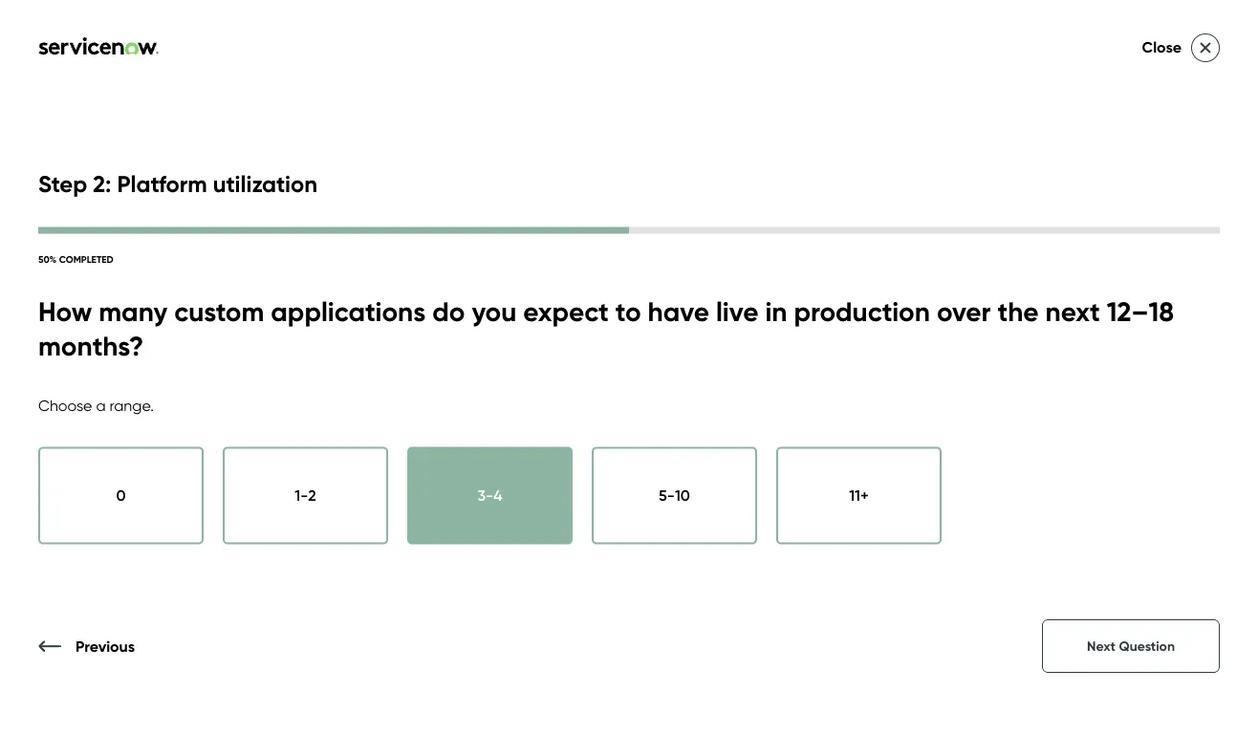 Task type: describe. For each thing, give the bounding box(es) containing it.
out
[[1123, 450, 1147, 469]]

in
[[765, 295, 787, 328]]

2
[[308, 486, 316, 505]]

5-10
[[659, 486, 690, 505]]

12–18
[[1107, 295, 1174, 328]]

do
[[432, 295, 465, 328]]

choose
[[38, 396, 92, 415]]

peop
[[1226, 450, 1258, 469]]

custom
[[174, 295, 264, 328]]

step 2: platform utilization
[[38, 169, 318, 198]]

how
[[38, 295, 92, 328]]

next question
[[1087, 638, 1175, 655]]

1-
[[295, 486, 308, 505]]

months?
[[38, 330, 144, 363]]

4
[[494, 486, 503, 505]]

50%
[[38, 253, 57, 265]]

have
[[648, 295, 709, 328]]

choose a range.
[[38, 396, 154, 415]]

previous
[[76, 637, 135, 655]]

utilization
[[213, 169, 318, 198]]

3-4
[[478, 486, 503, 505]]

10
[[675, 486, 690, 505]]

many inside "use the platform team estimator to find out how many peop"
[[1184, 450, 1222, 469]]

5-
[[659, 486, 675, 505]]

estimator
[[1005, 450, 1071, 469]]

to inside how many custom applications do you expect to have live in production over the next 12–18 months?
[[616, 295, 641, 328]]

over
[[937, 295, 991, 328]]

11+
[[849, 486, 869, 505]]



Task type: vqa. For each thing, say whether or not it's contained in the screenshot.
the Email 'text field'
no



Task type: locate. For each thing, give the bounding box(es) containing it.
team
[[963, 450, 1001, 469]]

0 horizontal spatial many
[[99, 295, 168, 328]]

many
[[99, 295, 168, 328], [1184, 450, 1222, 469]]

platform for step 2: platform utilization
[[117, 169, 207, 198]]

to
[[616, 295, 641, 328], [1075, 450, 1089, 469]]

how many custom applications do you expect to have live in production over the next 12–18 months?
[[38, 295, 1174, 363]]

platform inside servicenow platform
[[1105, 209, 1258, 266]]

use the platform team estimator to find out how many peop
[[844, 450, 1258, 492]]

platform inside "use the platform team estimator to find out how many peop"
[[900, 450, 959, 469]]

the inside "use the platform team estimator to find out how many peop"
[[873, 450, 896, 469]]

servicenow
[[844, 209, 1093, 266]]

0 horizontal spatial the
[[873, 450, 896, 469]]

2 horizontal spatial platform
[[1105, 209, 1258, 266]]

1 horizontal spatial platform
[[900, 450, 959, 469]]

0 horizontal spatial platform
[[117, 169, 207, 198]]

1 horizontal spatial to
[[1075, 450, 1089, 469]]

to left find
[[1075, 450, 1089, 469]]

servicenow platform
[[844, 209, 1258, 326]]

0 vertical spatial to
[[616, 295, 641, 328]]

0
[[116, 486, 126, 505]]

applications
[[271, 295, 426, 328]]

the inside how many custom applications do you expect to have live in production over the next 12–18 months?
[[998, 295, 1039, 328]]

step
[[38, 169, 87, 198]]

next
[[1087, 638, 1116, 655]]

0 vertical spatial the
[[998, 295, 1039, 328]]

2 vertical spatial platform
[[900, 450, 959, 469]]

50% completed
[[38, 253, 114, 265]]

0 horizontal spatial to
[[616, 295, 641, 328]]

1-2
[[295, 486, 316, 505]]

platform left team
[[900, 450, 959, 469]]

platform right 2:
[[117, 169, 207, 198]]

1 horizontal spatial the
[[998, 295, 1039, 328]]

a
[[96, 396, 106, 415]]

close
[[1142, 38, 1182, 57]]

3-
[[478, 486, 494, 505]]

to inside "use the platform team estimator to find out how many peop"
[[1075, 450, 1089, 469]]

many inside how many custom applications do you expect to have live in production over the next 12–18 months?
[[99, 295, 168, 328]]

1 vertical spatial many
[[1184, 450, 1222, 469]]

next
[[1046, 295, 1100, 328]]

0 vertical spatial many
[[99, 295, 168, 328]]

question
[[1119, 638, 1175, 655]]

many up months?
[[99, 295, 168, 328]]

the right use
[[873, 450, 896, 469]]

the right the over
[[998, 295, 1039, 328]]

find
[[1093, 450, 1119, 469]]

expect
[[523, 295, 609, 328]]

1 vertical spatial platform
[[1105, 209, 1258, 266]]

platform
[[117, 169, 207, 198], [1105, 209, 1258, 266], [900, 450, 959, 469]]

0 vertical spatial platform
[[117, 169, 207, 198]]

1 horizontal spatial many
[[1184, 450, 1222, 469]]

next question link
[[1042, 620, 1220, 673]]

live
[[716, 295, 759, 328]]

to left have
[[616, 295, 641, 328]]

1 vertical spatial to
[[1075, 450, 1089, 469]]

production
[[794, 295, 930, 328]]

the
[[998, 295, 1039, 328], [873, 450, 896, 469]]

1 vertical spatial the
[[873, 450, 896, 469]]

use
[[844, 450, 869, 469]]

platform up the 12–18
[[1105, 209, 1258, 266]]

you
[[472, 295, 517, 328]]

2:
[[93, 169, 111, 198]]

range.
[[110, 396, 154, 415]]

platform for use the platform team estimator to find out how many peop
[[900, 450, 959, 469]]

many right how
[[1184, 450, 1222, 469]]

completed
[[59, 253, 114, 265]]

how
[[1150, 450, 1180, 469]]



